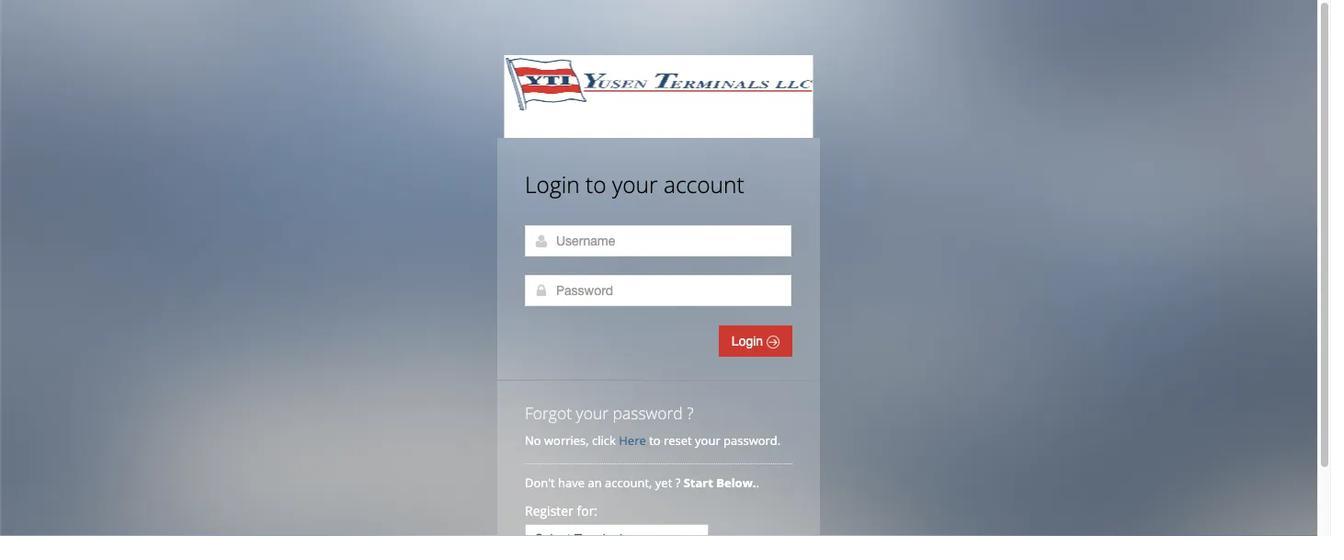 Task type: locate. For each thing, give the bounding box(es) containing it.
0 vertical spatial ?
[[687, 402, 694, 423]]

1 horizontal spatial login
[[732, 334, 767, 348]]

account
[[664, 169, 744, 199]]

swapright image
[[767, 336, 780, 348]]

to up the username text field
[[586, 169, 606, 199]]

forgot
[[525, 402, 572, 423]]

? right yet
[[675, 474, 681, 491]]

0 horizontal spatial login
[[525, 169, 580, 199]]

worries,
[[544, 432, 589, 449]]

0 vertical spatial your
[[612, 169, 658, 199]]

1 vertical spatial login
[[732, 334, 767, 348]]

login inside login button
[[732, 334, 767, 348]]

1 horizontal spatial to
[[649, 432, 661, 449]]

your up the username text field
[[612, 169, 658, 199]]

an
[[588, 474, 602, 491]]

1 horizontal spatial your
[[612, 169, 658, 199]]

your up click
[[576, 402, 609, 423]]

0 horizontal spatial to
[[586, 169, 606, 199]]

Username text field
[[525, 225, 792, 257]]

here
[[619, 432, 646, 449]]

1 vertical spatial ?
[[675, 474, 681, 491]]

lock image
[[534, 283, 549, 298]]

? up reset
[[687, 402, 694, 423]]

no
[[525, 432, 541, 449]]

login
[[525, 169, 580, 199], [732, 334, 767, 348]]

user image
[[534, 234, 549, 248]]

register
[[525, 502, 574, 519]]

0 vertical spatial login
[[525, 169, 580, 199]]

have
[[558, 474, 585, 491]]

2 horizontal spatial your
[[695, 432, 721, 449]]

here link
[[619, 432, 646, 449]]

register for:
[[525, 502, 598, 519]]

login for login
[[732, 334, 767, 348]]

to right here
[[649, 432, 661, 449]]

?
[[687, 402, 694, 423], [675, 474, 681, 491]]

.
[[756, 474, 759, 491]]

1 vertical spatial to
[[649, 432, 661, 449]]

0 horizontal spatial ?
[[675, 474, 681, 491]]

0 vertical spatial to
[[586, 169, 606, 199]]

your right reset
[[695, 432, 721, 449]]

1 vertical spatial your
[[576, 402, 609, 423]]

to
[[586, 169, 606, 199], [649, 432, 661, 449]]

reset
[[664, 432, 692, 449]]

your
[[612, 169, 658, 199], [576, 402, 609, 423], [695, 432, 721, 449]]

1 horizontal spatial ?
[[687, 402, 694, 423]]



Task type: describe. For each thing, give the bounding box(es) containing it.
forgot your password ? no worries, click here to reset your password.
[[525, 402, 781, 449]]

login to your account
[[525, 169, 744, 199]]

login button
[[719, 325, 793, 357]]

? inside forgot your password ? no worries, click here to reset your password.
[[687, 402, 694, 423]]

password
[[613, 402, 683, 423]]

don't have an account, yet ? start below. .
[[525, 474, 762, 491]]

0 horizontal spatial your
[[576, 402, 609, 423]]

for:
[[577, 502, 598, 519]]

don't
[[525, 474, 555, 491]]

2 vertical spatial your
[[695, 432, 721, 449]]

password.
[[724, 432, 781, 449]]

Password password field
[[525, 275, 792, 306]]

below.
[[716, 474, 756, 491]]

start
[[684, 474, 713, 491]]

account,
[[605, 474, 652, 491]]

to inside forgot your password ? no worries, click here to reset your password.
[[649, 432, 661, 449]]

login for login to your account
[[525, 169, 580, 199]]

click
[[592, 432, 616, 449]]

yet
[[655, 474, 672, 491]]



Task type: vqa. For each thing, say whether or not it's contained in the screenshot.
User image
yes



